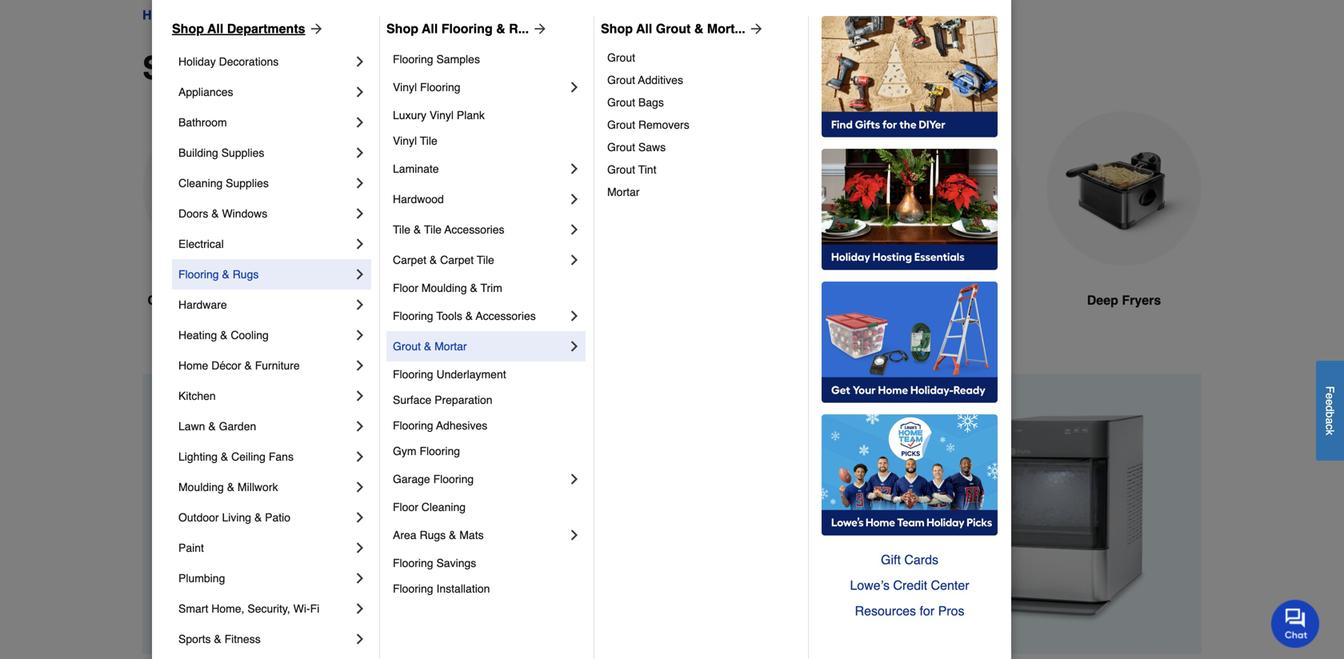 Task type: vqa. For each thing, say whether or not it's contained in the screenshot.
"LEVEL,"
no



Task type: locate. For each thing, give the bounding box(es) containing it.
chevron right image for paint
[[352, 540, 368, 556]]

flooring samples link
[[393, 46, 582, 72]]

2 e from the top
[[1324, 399, 1337, 405]]

1 vertical spatial small appliances
[[142, 50, 406, 86]]

arrow right image up flooring samples link
[[529, 21, 548, 37]]

grout bags
[[607, 96, 664, 109]]

flooring inside flooring & rugs 'link'
[[178, 268, 219, 281]]

rugs right area
[[420, 529, 446, 542]]

2 horizontal spatial shop
[[601, 21, 633, 36]]

e up d
[[1324, 393, 1337, 399]]

small appliances up holiday decorations link
[[274, 8, 372, 22]]

chat invite button image
[[1271, 599, 1320, 648]]

supplies
[[221, 146, 264, 159], [226, 177, 269, 190]]

home link
[[142, 6, 178, 25]]

chevron right image for kitchen
[[352, 388, 368, 404]]

shop up 'holiday'
[[172, 21, 204, 36]]

deep fryers
[[1087, 293, 1161, 308]]

cleaning up area rugs & mats
[[421, 501, 466, 514]]

mats
[[459, 529, 484, 542]]

carpet & carpet tile link
[[393, 245, 566, 275]]

fryers
[[1122, 293, 1161, 308]]

& left trim
[[470, 282, 478, 294]]

arrow right image
[[305, 21, 324, 37], [529, 21, 548, 37]]

0 vertical spatial supplies
[[221, 146, 264, 159]]

moulding up outdoor
[[178, 481, 224, 494]]

2 floor from the top
[[393, 501, 418, 514]]

2 vertical spatial vinyl
[[393, 134, 417, 147]]

chevron right image for laminate
[[566, 161, 582, 177]]

0 horizontal spatial cleaning
[[178, 177, 223, 190]]

lowe's credit center link
[[822, 573, 998, 598]]

small appliances down departments
[[142, 50, 406, 86]]

flooring down area
[[393, 557, 433, 570]]

hardwood
[[393, 193, 444, 206]]

& right lawn
[[208, 420, 216, 433]]

shop all grout & mort...
[[601, 21, 745, 36]]

1 horizontal spatial arrow right image
[[529, 21, 548, 37]]

flooring tools & accessories link
[[393, 301, 566, 331]]

moulding down carpet & carpet tile at the left top of the page
[[421, 282, 467, 294]]

1 horizontal spatial moulding
[[421, 282, 467, 294]]

1 all from the left
[[207, 21, 223, 36]]

rugs up microwaves
[[233, 268, 259, 281]]

floor
[[393, 282, 418, 294], [393, 501, 418, 514]]

laminate
[[393, 162, 439, 175]]

e up the b
[[1324, 399, 1337, 405]]

chevron right image for moulding & millwork
[[352, 479, 368, 495]]

chevron right image for sports & fitness
[[352, 631, 368, 647]]

flooring samples
[[393, 53, 480, 66]]

vinyl left plank
[[430, 109, 454, 122]]

grout up grout bags
[[607, 74, 635, 86]]

hardware
[[178, 298, 227, 311]]

flooring inside gym flooring link
[[420, 445, 460, 458]]

rugs inside "link"
[[420, 529, 446, 542]]

0 vertical spatial rugs
[[233, 268, 259, 281]]

1 floor from the top
[[393, 282, 418, 294]]

chevron right image for smart home, security, wi-fi
[[352, 601, 368, 617]]

resources
[[855, 604, 916, 618]]

flooring inside flooring adhesives link
[[393, 419, 433, 432]]

1 shop from the left
[[172, 21, 204, 36]]

luxury vinyl plank
[[393, 109, 485, 122]]

grout for grout bags
[[607, 96, 635, 109]]

deep fryers link
[[1046, 111, 1202, 348]]

paint link
[[178, 533, 352, 563]]

chevron right image for hardwood
[[566, 191, 582, 207]]

accessories inside tile & tile accessories link
[[444, 223, 504, 236]]

1 carpet from the left
[[393, 254, 426, 266]]

outdoor
[[178, 511, 219, 524]]

grout for grout & mortar
[[393, 340, 421, 353]]

floor for floor moulding & trim
[[393, 282, 418, 294]]

f e e d b a c k
[[1324, 386, 1337, 435]]

small appliances
[[274, 8, 372, 22], [142, 50, 406, 86]]

mortar down the grout tint
[[607, 186, 640, 198]]

appliances up holiday decorations
[[192, 8, 260, 22]]

grout for grout additives
[[607, 74, 635, 86]]

small up "bathroom"
[[142, 50, 228, 86]]

grout link
[[607, 46, 797, 69]]

lighting
[[178, 450, 218, 463]]

all up holiday decorations
[[207, 21, 223, 36]]

flooring up luxury vinyl plank
[[420, 81, 460, 94]]

0 vertical spatial moulding
[[421, 282, 467, 294]]

flooring down the surface
[[393, 419, 433, 432]]

0 vertical spatial accessories
[[444, 223, 504, 236]]

shop for shop all departments
[[172, 21, 204, 36]]

toaster
[[538, 293, 583, 308]]

rugs inside 'link'
[[233, 268, 259, 281]]

flooring down flooring adhesives
[[420, 445, 460, 458]]

countertop
[[147, 293, 216, 308]]

flooring inside flooring samples link
[[393, 53, 433, 66]]

1 vertical spatial supplies
[[226, 177, 269, 190]]

accessories down trim
[[476, 310, 536, 322]]

mortar link
[[607, 181, 797, 203]]

garage
[[393, 473, 430, 486]]

all up grout additives
[[636, 21, 652, 36]]

1 vertical spatial home
[[178, 359, 208, 372]]

chevron right image for hardware
[[352, 297, 368, 313]]

2 horizontal spatial all
[[636, 21, 652, 36]]

& right tools
[[465, 310, 473, 322]]

tile
[[420, 134, 437, 147], [393, 223, 410, 236], [424, 223, 442, 236], [477, 254, 494, 266]]

1 vertical spatial accessories
[[476, 310, 536, 322]]

small up holiday decorations link
[[274, 8, 306, 22]]

small appliances link
[[274, 6, 372, 25]]

arrow right image up holiday decorations link
[[305, 21, 324, 37]]

all up flooring samples
[[422, 21, 438, 36]]

gift cards
[[881, 552, 938, 567]]

flooring up the surface
[[393, 368, 433, 381]]

preparation
[[435, 394, 492, 406]]

grout left tint
[[607, 163, 635, 176]]

lighting & ceiling fans
[[178, 450, 294, 463]]

1 horizontal spatial cleaning
[[421, 501, 466, 514]]

0 vertical spatial mortar
[[607, 186, 640, 198]]

floor inside 'floor cleaning' link
[[393, 501, 418, 514]]

2 shop from the left
[[386, 21, 418, 36]]

kitchen
[[178, 390, 216, 402]]

0 vertical spatial vinyl
[[393, 81, 417, 94]]

chevron right image
[[352, 54, 368, 70], [352, 114, 368, 130], [352, 145, 368, 161], [566, 191, 582, 207], [566, 222, 582, 238], [352, 236, 368, 252], [352, 266, 368, 282], [352, 297, 368, 313], [566, 308, 582, 324], [566, 338, 582, 354], [352, 358, 368, 374], [352, 388, 368, 404], [352, 449, 368, 465], [566, 471, 582, 487], [352, 479, 368, 495], [352, 540, 368, 556], [352, 601, 368, 617]]

moulding
[[421, 282, 467, 294], [178, 481, 224, 494]]

shop all departments link
[[172, 19, 324, 38]]

2 all from the left
[[422, 21, 438, 36]]

lighting & ceiling fans link
[[178, 442, 352, 472]]

grout down grout bags
[[607, 118, 635, 131]]

flooring down electrical
[[178, 268, 219, 281]]

chevron right image for carpet & carpet tile
[[566, 252, 582, 268]]

paint
[[178, 542, 204, 554]]

& up floor moulding & trim on the left top
[[430, 254, 437, 266]]

mortar
[[607, 186, 640, 198], [435, 340, 467, 353]]

0 horizontal spatial moulding
[[178, 481, 224, 494]]

a gray and stainless steel ninja air fryer. image
[[685, 111, 840, 266]]

0 horizontal spatial shop
[[172, 21, 204, 36]]

2 arrow right image from the left
[[529, 21, 548, 37]]

& up countertop microwaves
[[222, 268, 229, 281]]

flooring down flooring savings on the bottom
[[393, 582, 433, 595]]

a stainless steel toaster oven. image
[[504, 111, 659, 266]]

1 horizontal spatial home
[[178, 359, 208, 372]]

0 horizontal spatial carpet
[[393, 254, 426, 266]]

supplies up "windows"
[[226, 177, 269, 190]]

all for grout
[[636, 21, 652, 36]]

1 arrow right image from the left
[[305, 21, 324, 37]]

decorations
[[219, 55, 279, 68]]

advertisement region
[[142, 374, 1202, 657]]

flooring up samples
[[441, 21, 493, 36]]

0 horizontal spatial small
[[142, 50, 228, 86]]

chevron right image for home décor & furniture
[[352, 358, 368, 374]]

shop all departments
[[172, 21, 305, 36]]

accessories inside flooring tools & accessories link
[[476, 310, 536, 322]]

1 horizontal spatial shop
[[386, 21, 418, 36]]

1 vertical spatial moulding
[[178, 481, 224, 494]]

appliances
[[192, 8, 260, 22], [309, 8, 372, 22], [236, 50, 406, 86], [178, 86, 233, 98]]

fi
[[310, 602, 319, 615]]

chevron right image for grout & mortar
[[566, 338, 582, 354]]

shop all grout & mort... link
[[601, 19, 765, 38]]

grout down ice
[[393, 340, 421, 353]]

& up flooring underlayment
[[424, 340, 431, 353]]

holiday hosting essentials. image
[[822, 149, 998, 270]]

1 vertical spatial small
[[142, 50, 228, 86]]

grout up the grout tint
[[607, 141, 635, 154]]

floor up area
[[393, 501, 418, 514]]

flooring savings link
[[393, 550, 582, 576]]

shop
[[172, 21, 204, 36], [386, 21, 418, 36], [601, 21, 633, 36]]

3 shop from the left
[[601, 21, 633, 36]]

& left mats
[[449, 529, 456, 542]]

1 vertical spatial cleaning
[[421, 501, 466, 514]]

0 vertical spatial floor
[[393, 282, 418, 294]]

furniture
[[255, 359, 300, 372]]

appliances down small appliances link on the top left of page
[[236, 50, 406, 86]]

cleaning inside 'floor cleaning' link
[[421, 501, 466, 514]]

floor right portable
[[393, 282, 418, 294]]

flooring up vinyl flooring
[[393, 53, 433, 66]]

tile up carpet & carpet tile at the left top of the page
[[424, 223, 442, 236]]

1 vertical spatial rugs
[[420, 529, 446, 542]]

vinyl
[[393, 81, 417, 94], [430, 109, 454, 122], [393, 134, 417, 147]]

supplies up cleaning supplies
[[221, 146, 264, 159]]

grout additives
[[607, 74, 683, 86]]

bathroom
[[178, 116, 227, 129]]

arrow right image inside shop all departments link
[[305, 21, 324, 37]]

appliances link down decorations
[[178, 77, 352, 107]]

floor inside floor moulding & trim link
[[393, 282, 418, 294]]

a
[[1324, 418, 1337, 424]]

chevron right image for cleaning supplies
[[352, 175, 368, 191]]

flooring
[[441, 21, 493, 36], [393, 53, 433, 66], [420, 81, 460, 94], [178, 268, 219, 281], [393, 310, 433, 322], [393, 368, 433, 381], [393, 419, 433, 432], [420, 445, 460, 458], [433, 473, 474, 486], [393, 557, 433, 570], [393, 582, 433, 595]]

carpet up ice
[[393, 254, 426, 266]]

lawn & garden link
[[178, 411, 352, 442]]

arrow right image inside shop all flooring & r... link
[[529, 21, 548, 37]]

chevron right image for garage flooring
[[566, 471, 582, 487]]

hardware link
[[178, 290, 352, 320]]

tint
[[638, 163, 656, 176]]

0 horizontal spatial home
[[142, 8, 178, 22]]

0 vertical spatial home
[[142, 8, 178, 22]]

appliances link up holiday decorations
[[192, 6, 260, 25]]

vinyl down luxury
[[393, 134, 417, 147]]

for
[[920, 604, 935, 618]]

saws
[[638, 141, 666, 154]]

floor moulding & trim
[[393, 282, 502, 294]]

vinyl up luxury
[[393, 81, 417, 94]]

chevron right image
[[566, 79, 582, 95], [352, 84, 368, 100], [566, 161, 582, 177], [352, 175, 368, 191], [352, 206, 368, 222], [566, 252, 582, 268], [352, 327, 368, 343], [352, 418, 368, 434], [352, 510, 368, 526], [566, 527, 582, 543], [352, 570, 368, 586], [352, 631, 368, 647]]

1 horizontal spatial rugs
[[420, 529, 446, 542]]

0 horizontal spatial mortar
[[435, 340, 467, 353]]

0 horizontal spatial rugs
[[233, 268, 259, 281]]

shop up grout additives
[[601, 21, 633, 36]]

grout removers link
[[607, 114, 797, 136]]

& left millwork
[[227, 481, 234, 494]]

additives
[[638, 74, 683, 86]]

fitness
[[224, 633, 261, 646]]

a gray ninja blender. image
[[866, 111, 1021, 266]]

mortar up flooring underlayment
[[435, 340, 467, 353]]

flooring inside flooring tools & accessories link
[[393, 310, 433, 322]]

lowe's
[[850, 578, 890, 593]]

grout left bags
[[607, 96, 635, 109]]

kitchen link
[[178, 381, 352, 411]]

3 all from the left
[[636, 21, 652, 36]]

smart
[[178, 602, 208, 615]]

chevron right image for lighting & ceiling fans
[[352, 449, 368, 465]]

1 e from the top
[[1324, 393, 1337, 399]]

tile up floor moulding & trim link
[[477, 254, 494, 266]]

cleaning down building in the top of the page
[[178, 177, 223, 190]]

1 horizontal spatial small
[[274, 8, 306, 22]]

0 horizontal spatial arrow right image
[[305, 21, 324, 37]]

accessories up the carpet & carpet tile link
[[444, 223, 504, 236]]

home for home
[[142, 8, 178, 22]]

tile down luxury vinyl plank
[[420, 134, 437, 147]]

grout up grout additives
[[607, 51, 635, 64]]

flooring adhesives link
[[393, 413, 582, 438]]

building supplies link
[[178, 138, 352, 168]]

1 vertical spatial floor
[[393, 501, 418, 514]]

a chefman stainless steel deep fryer. image
[[1046, 111, 1202, 266]]

windows
[[222, 207, 267, 220]]

1 horizontal spatial carpet
[[440, 254, 474, 266]]

chevron right image for electrical
[[352, 236, 368, 252]]

chevron right image for bathroom
[[352, 114, 368, 130]]

chevron right image for building supplies
[[352, 145, 368, 161]]

outdoor living & patio
[[178, 511, 290, 524]]

shop all flooring & r... link
[[386, 19, 548, 38]]

0 vertical spatial small
[[274, 8, 306, 22]]

portable ice makers
[[341, 293, 461, 308]]

flooring up floor cleaning at the left bottom of page
[[433, 473, 474, 486]]

carpet & carpet tile
[[393, 254, 494, 266]]

carpet up floor moulding & trim on the left top
[[440, 254, 474, 266]]

0 horizontal spatial all
[[207, 21, 223, 36]]

& inside "link"
[[449, 529, 456, 542]]

moulding & millwork link
[[178, 472, 352, 502]]

grout bags link
[[607, 91, 797, 114]]

& right doors
[[211, 207, 219, 220]]

shop all flooring & r...
[[386, 21, 529, 36]]

1 horizontal spatial all
[[422, 21, 438, 36]]

mort...
[[707, 21, 745, 36]]

shop up flooring samples
[[386, 21, 418, 36]]

flooring down ice
[[393, 310, 433, 322]]

grout for grout tint
[[607, 163, 635, 176]]



Task type: describe. For each thing, give the bounding box(es) containing it.
plumbing link
[[178, 563, 352, 594]]

outdoor living & patio link
[[178, 502, 352, 533]]

chevron right image for area rugs & mats
[[566, 527, 582, 543]]

grout tint link
[[607, 158, 797, 181]]

tools
[[436, 310, 462, 322]]

heating
[[178, 329, 217, 342]]

building
[[178, 146, 218, 159]]

blenders
[[916, 293, 971, 308]]

microwaves
[[220, 293, 293, 308]]

& left patio
[[254, 511, 262, 524]]

gift cards link
[[822, 547, 998, 573]]

flooring inside the garage flooring link
[[433, 473, 474, 486]]

1 vertical spatial appliances link
[[178, 77, 352, 107]]

& left r...
[[496, 21, 505, 36]]

flooring inside flooring underlayment link
[[393, 368, 433, 381]]

all for flooring
[[422, 21, 438, 36]]

& left ceiling
[[221, 450, 228, 463]]

doors & windows link
[[178, 198, 352, 229]]

bags
[[638, 96, 664, 109]]

flooring inside flooring savings link
[[393, 557, 433, 570]]

electrical
[[178, 238, 224, 250]]

adhesives
[[436, 419, 487, 432]]

flooring underlayment link
[[393, 362, 582, 387]]

& left cooling
[[220, 329, 228, 342]]

home for home décor & furniture
[[178, 359, 208, 372]]

portable
[[341, 293, 392, 308]]

resources for pros link
[[822, 598, 998, 624]]

center
[[931, 578, 969, 593]]

resources for pros
[[855, 604, 964, 618]]

chevron right image for lawn & garden
[[352, 418, 368, 434]]

shop for shop all grout & mort...
[[601, 21, 633, 36]]

& right décor
[[244, 359, 252, 372]]

chevron right image for vinyl flooring
[[566, 79, 582, 95]]

1 vertical spatial mortar
[[435, 340, 467, 353]]

accessories for tile & tile accessories
[[444, 223, 504, 236]]

garage flooring
[[393, 473, 474, 486]]

sports & fitness
[[178, 633, 261, 646]]

grout for grout
[[607, 51, 635, 64]]

k
[[1324, 430, 1337, 435]]

chevron right image for heating & cooling
[[352, 327, 368, 343]]

wi-
[[293, 602, 310, 615]]

grout up 'grout' link
[[656, 21, 691, 36]]

supplies for building supplies
[[221, 146, 264, 159]]

floor cleaning
[[393, 501, 466, 514]]

get your home holiday-ready. image
[[822, 282, 998, 403]]

toaster ovens
[[538, 293, 626, 308]]

home décor & furniture link
[[178, 350, 352, 381]]

vinyl for vinyl tile
[[393, 134, 417, 147]]

flooring inside "vinyl flooring" link
[[420, 81, 460, 94]]

area rugs & mats link
[[393, 520, 566, 550]]

vinyl flooring
[[393, 81, 460, 94]]

appliances right departments
[[309, 8, 372, 22]]

shop for shop all flooring & r...
[[386, 21, 418, 36]]

0 vertical spatial cleaning
[[178, 177, 223, 190]]

& inside 'link'
[[208, 420, 216, 433]]

home,
[[211, 602, 244, 615]]

chevron right image for doors & windows
[[352, 206, 368, 222]]

chevron right image for flooring & rugs
[[352, 266, 368, 282]]

home décor & furniture
[[178, 359, 300, 372]]

holiday decorations link
[[178, 46, 352, 77]]

makers
[[417, 293, 461, 308]]

luxury
[[393, 109, 426, 122]]

tile down hardwood
[[393, 223, 410, 236]]

countertop microwaves link
[[142, 111, 298, 348]]

flooring installation link
[[393, 576, 582, 602]]

flooring & rugs
[[178, 268, 259, 281]]

& down hardwood
[[414, 223, 421, 236]]

flooring inside flooring installation link
[[393, 582, 433, 595]]

d
[[1324, 405, 1337, 412]]

moulding & millwork
[[178, 481, 278, 494]]

removers
[[638, 118, 689, 131]]

accessories for flooring tools & accessories
[[476, 310, 536, 322]]

lowe's home team holiday picks. image
[[822, 414, 998, 536]]

floor for floor cleaning
[[393, 501, 418, 514]]

arrow right image for shop all flooring & r...
[[529, 21, 548, 37]]

deep
[[1087, 293, 1118, 308]]

a black and stainless steel countertop microwave. image
[[142, 111, 298, 266]]

tile & tile accessories link
[[393, 214, 566, 245]]

sports
[[178, 633, 211, 646]]

grout & mortar link
[[393, 331, 566, 362]]

grout for grout saws
[[607, 141, 635, 154]]

bathroom link
[[178, 107, 352, 138]]

find gifts for the diyer. image
[[822, 16, 998, 138]]

2 carpet from the left
[[440, 254, 474, 266]]

vinyl tile
[[393, 134, 437, 147]]

flooring & rugs link
[[178, 259, 352, 290]]

laminate link
[[393, 154, 566, 184]]

toaster ovens link
[[504, 111, 659, 348]]

1 horizontal spatial mortar
[[607, 186, 640, 198]]

grout saws
[[607, 141, 666, 154]]

fans
[[269, 450, 294, 463]]

& right sports
[[214, 633, 221, 646]]

& left the 'mort...'
[[694, 21, 703, 36]]

cleaning supplies
[[178, 177, 269, 190]]

1 vertical spatial vinyl
[[430, 109, 454, 122]]

arrow right image for shop all departments
[[305, 21, 324, 37]]

& inside 'link'
[[222, 268, 229, 281]]

supplies for cleaning supplies
[[226, 177, 269, 190]]

underlayment
[[436, 368, 506, 381]]

flooring tools & accessories
[[393, 310, 536, 322]]

c
[[1324, 424, 1337, 430]]

f e e d b a c k button
[[1316, 361, 1344, 461]]

portable ice makers link
[[323, 111, 478, 348]]

savings
[[436, 557, 476, 570]]

0 vertical spatial small appliances
[[274, 8, 372, 22]]

millwork
[[238, 481, 278, 494]]

grout & mortar
[[393, 340, 467, 353]]

chevron right image for flooring tools & accessories
[[566, 308, 582, 324]]

installation
[[436, 582, 490, 595]]

grout additives link
[[607, 69, 797, 91]]

chevron right image for outdoor living & patio
[[352, 510, 368, 526]]

vinyl tile link
[[393, 128, 582, 154]]

chevron right image for tile & tile accessories
[[566, 222, 582, 238]]

chevron right image for plumbing
[[352, 570, 368, 586]]

cards
[[904, 552, 938, 567]]

patio
[[265, 511, 290, 524]]

grout tint
[[607, 163, 656, 176]]

gym flooring
[[393, 445, 460, 458]]

arrow right image
[[745, 21, 765, 37]]

vinyl for vinyl flooring
[[393, 81, 417, 94]]

credit
[[893, 578, 927, 593]]

all for departments
[[207, 21, 223, 36]]

chevron right image for holiday decorations
[[352, 54, 368, 70]]

grout for grout removers
[[607, 118, 635, 131]]

a silver-colored new air portable ice maker. image
[[323, 111, 478, 266]]

trim
[[481, 282, 502, 294]]

f
[[1324, 386, 1337, 393]]

0 vertical spatial appliances link
[[192, 6, 260, 25]]

flooring inside shop all flooring & r... link
[[441, 21, 493, 36]]

chevron right image for appliances
[[352, 84, 368, 100]]

décor
[[211, 359, 241, 372]]

sports & fitness link
[[178, 624, 352, 654]]

lowe's credit center
[[850, 578, 969, 593]]

flooring savings
[[393, 557, 476, 570]]

appliances up "bathroom"
[[178, 86, 233, 98]]

r...
[[509, 21, 529, 36]]



